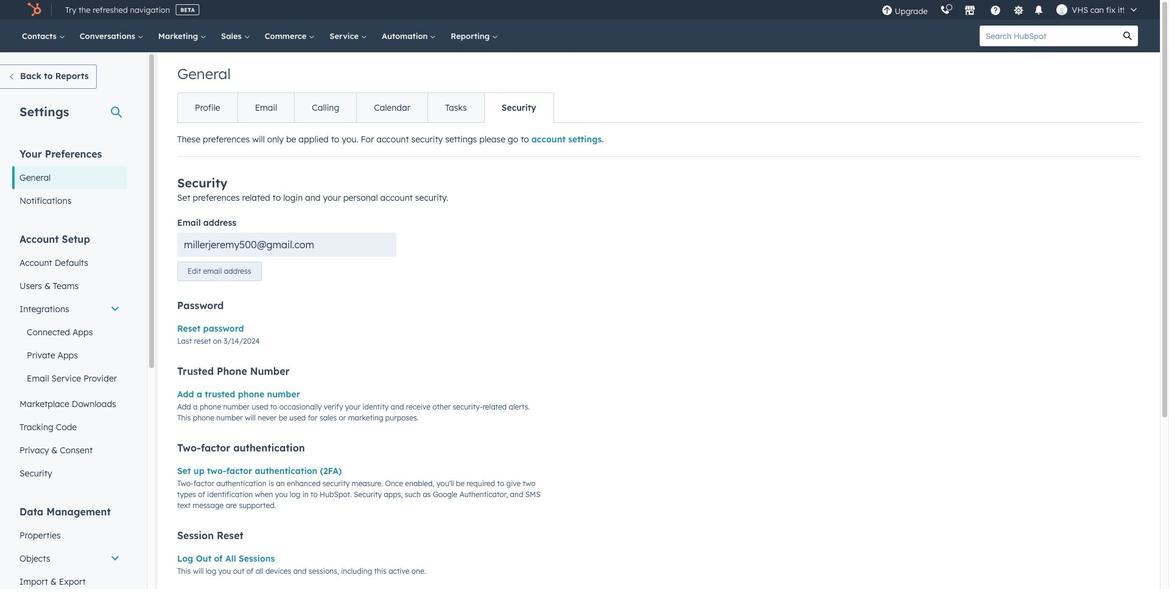 Task type: locate. For each thing, give the bounding box(es) containing it.
Search HubSpot search field
[[980, 26, 1118, 46]]

menu
[[876, 0, 1146, 19]]

jer mill image
[[1056, 4, 1067, 15]]

marketplaces image
[[964, 5, 975, 16]]

None text field
[[177, 233, 396, 257]]

navigation
[[177, 93, 554, 123]]

account setup element
[[12, 233, 127, 485]]



Task type: vqa. For each thing, say whether or not it's contained in the screenshot.
Jer Mill icon
yes



Task type: describe. For each thing, give the bounding box(es) containing it.
data management element
[[12, 506, 127, 590]]

your preferences element
[[12, 147, 127, 213]]



